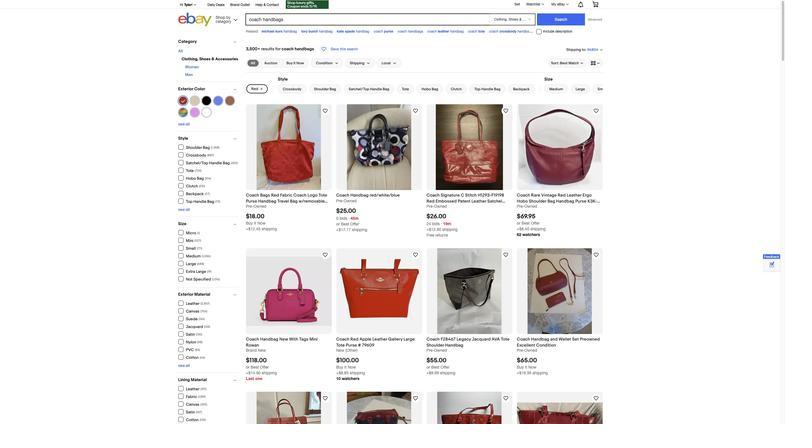 Task type: locate. For each thing, give the bounding box(es) containing it.
1 pre-owned from the left
[[246, 204, 266, 209]]

(2,967)
[[201, 302, 210, 305]]

shipping inside $65.00 buy it now +$18.95 shipping
[[533, 371, 548, 375]]

watch coach f28467 legacy jacquard ava tote shoulder handbag image
[[502, 252, 509, 258]]

exterior for exterior color
[[178, 86, 193, 92]]

bag inside 'link'
[[432, 87, 438, 91]]

w/removable
[[299, 199, 325, 204]]

local button
[[377, 59, 401, 68]]

it inside $100.00 buy it now +$8.85 shipping 10 watchers
[[344, 365, 347, 370]]

all for color
[[186, 122, 190, 127]]

1 cotton from the top
[[186, 355, 199, 360]]

1 horizontal spatial top
[[474, 87, 481, 91]]

best inside $118.00 or best offer +$14.90 shipping last one
[[251, 365, 259, 370]]

0 vertical spatial ·
[[348, 216, 349, 221]]

2 pre-owned from the left
[[427, 204, 447, 209]]

k3k-
[[588, 199, 597, 204]]

size
[[544, 77, 553, 82], [178, 221, 186, 227]]

coach signature c stitch h1293-f19198 red embossed patent leather satchel purse heading
[[427, 193, 505, 210]]

specified
[[193, 277, 211, 282]]

coach handbag new with tags mini rowan heading
[[246, 337, 318, 348]]

coach for coach signature c stitch h1293-f19198 red embossed patent leather satchel purse
[[427, 193, 440, 198]]

hobo inside 'link'
[[422, 87, 431, 91]]

coach for leather
[[427, 29, 437, 33]]

tyler
[[184, 3, 192, 7]]

shipping down 19m
[[442, 227, 458, 232]]

·
[[348, 216, 349, 221], [441, 222, 442, 226]]

exterior left color
[[178, 86, 193, 92]]

1 horizontal spatial new
[[279, 337, 288, 342]]

category button
[[178, 39, 239, 44]]

brand outlet
[[230, 3, 250, 7]]

jacquard (133)
[[186, 324, 210, 329]]

handbags right the purse
[[408, 29, 423, 33]]

lining material button
[[178, 377, 239, 383]]

coach handbag new with tags mini rowan image
[[246, 257, 332, 326]]

2 handbag from the left
[[319, 29, 333, 33]]

handbag for crossbody
[[517, 29, 531, 33]]

main content
[[244, 36, 612, 424]]

top handle bag
[[474, 87, 501, 91]]

medium
[[549, 87, 563, 91], [186, 254, 201, 258]]

0 vertical spatial brand
[[230, 3, 240, 7]]

purse up $26.00
[[427, 205, 438, 210]]

coach poppy red handbag with detachable shoulder strap and dust bag image
[[517, 403, 603, 424]]

material for lining material
[[191, 377, 207, 383]]

not
[[186, 277, 193, 282]]

coach up pouch
[[246, 193, 259, 198]]

handbag inside kate spade handbag
[[356, 29, 369, 33]]

coach for handbags
[[398, 29, 407, 33]]

brand outlet link
[[230, 2, 250, 8]]

best for $118.00
[[251, 365, 259, 370]]

buy down 3,500 + results for coach handbags
[[286, 61, 293, 65]]

material
[[194, 292, 210, 297], [191, 377, 207, 383]]

1 horizontal spatial size
[[544, 77, 553, 82]]

coach tote
[[468, 29, 485, 33]]

offer down $55.00
[[441, 365, 449, 370]]

0 horizontal spatial crossbody
[[186, 153, 206, 158]]

handbag inside the coach rare vintage red leather ergo hobo shoulder bag handbag purse k3k- 9219
[[556, 199, 574, 204]]

hobo right 'tote' link
[[422, 87, 431, 91]]

1 vertical spatial canvas
[[186, 402, 199, 407]]

red
[[251, 87, 258, 91], [271, 193, 279, 198], [558, 193, 566, 198], [427, 199, 435, 204], [350, 337, 359, 342]]

crossbody for crossbody
[[283, 87, 301, 91]]

coach up embossed on the top
[[427, 193, 440, 198]]

crossbody down buy it now
[[283, 87, 301, 91]]

0 horizontal spatial all
[[178, 49, 183, 53]]

see all button
[[178, 122, 190, 127], [178, 207, 190, 212], [178, 363, 190, 368]]

all down the 3,500
[[251, 61, 255, 65]]

hobo
[[422, 87, 431, 91], [186, 176, 196, 181], [517, 199, 528, 204]]

tote inside "coach bags red fabric coach logo tote purse handbag travel bag w/removable pouch"
[[319, 193, 327, 198]]

2 horizontal spatial new
[[336, 348, 344, 353]]

1 vertical spatial backpack
[[186, 191, 204, 196]]

1 vertical spatial material
[[191, 377, 207, 383]]

shipping right +$8.85 at the left bottom of page
[[350, 371, 365, 375]]

coach for coach handbag and wallet set preowned excellent condition pre-owned
[[517, 337, 530, 342]]

4 handbag from the left
[[450, 29, 464, 33]]

sell link
[[512, 2, 523, 6]]

bag up (887)
[[203, 145, 210, 150]]

cotton for cotton (64)
[[186, 355, 199, 360]]

leather left ergo
[[567, 193, 582, 198]]

ebay
[[557, 2, 565, 6]]

0 horizontal spatial pre-owned
[[246, 204, 266, 209]]

main content containing $25.00
[[244, 36, 612, 424]]

0 horizontal spatial size
[[178, 221, 186, 227]]

handbag for burch
[[319, 29, 333, 33]]

0 vertical spatial satin
[[186, 332, 195, 337]]

2 exterior from the top
[[178, 292, 193, 297]]

owned up '$65.00'
[[524, 348, 537, 353]]

1 horizontal spatial clutch
[[451, 87, 462, 91]]

or inside $69.95 or best offer +$8.40 shipping 62 watchers
[[517, 221, 520, 226]]

or inside '$55.00 or best offer +$9.99 shipping'
[[427, 365, 430, 370]]

or up +$8.40
[[517, 221, 520, 226]]

all down category
[[178, 49, 183, 53]]

3 see from the top
[[178, 363, 185, 368]]

shipping for $100.00
[[350, 371, 365, 375]]

red inside the coach rare vintage red leather ergo hobo shoulder bag handbag purse k3k- 9219
[[558, 193, 566, 198]]

0 horizontal spatial watchers
[[342, 376, 359, 381]]

mini down micro
[[186, 238, 193, 243]]

1 horizontal spatial all
[[251, 61, 255, 65]]

$100.00
[[336, 357, 359, 364]]

shoulder inside the coach rare vintage red leather ergo hobo shoulder bag handbag purse k3k- 9219
[[529, 199, 546, 204]]

None submit
[[537, 13, 585, 25]]

19m
[[443, 221, 451, 226]]

(706)
[[200, 309, 207, 313]]

#
[[358, 343, 361, 348]]

1 horizontal spatial pre-owned
[[427, 204, 447, 209]]

condition down "save"
[[316, 61, 333, 65]]

handbag inside michael kors handbag
[[283, 29, 297, 33]]

0 vertical spatial canvas
[[186, 309, 199, 314]]

1 vertical spatial brand
[[246, 348, 257, 353]]

0 vertical spatial all
[[186, 122, 190, 127]]

mini right tags
[[309, 337, 318, 342]]

0 horizontal spatial &
[[211, 57, 214, 61]]

bids inside $25.00 0 bids · 45m or best offer +$17.17 shipping
[[340, 216, 347, 221]]

clutch (231)
[[186, 184, 205, 188]]

best up +$14.90
[[251, 365, 259, 370]]

· left 45m
[[348, 216, 349, 221]]

1 vertical spatial &
[[211, 57, 214, 61]]

1 horizontal spatial satchel/top
[[349, 87, 369, 91]]

your shopping cart image
[[592, 1, 599, 7]]

owned up $25.00
[[344, 199, 357, 203]]

0 horizontal spatial all link
[[178, 49, 183, 53]]

1 horizontal spatial small
[[598, 87, 607, 91]]

0 vertical spatial bids
[[340, 216, 347, 221]]

shipping right +$12.45
[[262, 227, 277, 231]]

0 horizontal spatial shipping
[[350, 61, 364, 65]]

or up +$9.99 on the bottom of page
[[427, 365, 430, 370]]

burch
[[309, 29, 318, 33]]

offer inside '$55.00 or best offer +$9.99 shipping'
[[441, 365, 449, 370]]

hobo inside the coach rare vintage red leather ergo hobo shoulder bag handbag purse k3k- 9219
[[517, 199, 528, 204]]

jacquard left ava at the bottom of page
[[472, 337, 491, 342]]

small inside main content
[[598, 87, 607, 91]]

shipping right +$9.99 on the bottom of page
[[440, 371, 455, 375]]

1 horizontal spatial ·
[[441, 222, 442, 226]]

see all button down cotton (64)
[[178, 363, 190, 368]]

see all button down top handle bag (73)
[[178, 207, 190, 212]]

coach up (other)
[[336, 337, 349, 342]]

leather down h1293- on the right top
[[471, 199, 486, 204]]

coach up $25.00
[[336, 193, 349, 198]]

shoulder down rare
[[529, 199, 546, 204]]

cotton for cotton (125)
[[186, 417, 199, 422]]

account navigation
[[177, 0, 603, 10]]

shipping right +$8.40
[[530, 227, 546, 231]]

clutch for clutch (231)
[[186, 184, 198, 188]]

handbag inside the tory burch handbag
[[319, 29, 333, 33]]

&
[[264, 3, 266, 7], [211, 57, 214, 61]]

1 vertical spatial all link
[[247, 60, 259, 67]]

(887)
[[207, 153, 214, 157]]

coach up 9219
[[517, 193, 530, 198]]

1 horizontal spatial crossbody
[[283, 87, 301, 91]]

0 vertical spatial handbags
[[408, 29, 423, 33]]

handbag right leather at the right top
[[450, 29, 464, 33]]

(19)
[[207, 270, 211, 273]]

watchers inside $100.00 buy it now +$8.85 shipping 10 watchers
[[342, 376, 359, 381]]

buy up +$12.45
[[246, 221, 253, 226]]

2 vertical spatial all
[[186, 363, 190, 368]]

3 all from the top
[[186, 363, 190, 368]]

handbag right the spade
[[356, 29, 369, 33]]

red right vintage
[[558, 193, 566, 198]]

0 horizontal spatial handbags
[[295, 46, 314, 52]]

see all for color
[[178, 122, 190, 127]]

watch authentic red coach purse new with tags   msrp $295.00 image
[[322, 395, 329, 402]]

coach inside coach red apple leather gallery large tote purse # 79609 new (other)
[[336, 337, 349, 342]]

0 horizontal spatial medium
[[186, 254, 201, 258]]

pre-owned up $26.00
[[427, 204, 447, 209]]

top handle bag link
[[470, 84, 505, 93]]

1 vertical spatial bids
[[432, 222, 440, 226]]

coach left bag on the top
[[535, 29, 545, 33]]

it down 3,500 + results for coach handbags
[[293, 61, 296, 65]]

coach up excellent
[[517, 337, 530, 342]]

0 vertical spatial all link
[[178, 49, 183, 53]]

Search for anything text field
[[246, 14, 488, 25]]

leather up 79609
[[372, 337, 387, 342]]

coach inside coach leather handbag
[[427, 29, 437, 33]]

small
[[598, 87, 607, 91], [186, 246, 196, 251]]

handbag right burch
[[319, 29, 333, 33]]

shipping for $55.00
[[440, 371, 455, 375]]

style up shoulder bag (1,358)
[[178, 136, 188, 141]]

best up +$9.99 on the bottom of page
[[431, 365, 439, 370]]

2 cotton from the top
[[186, 417, 199, 422]]

now inside $18.00 buy it now +$12.45 shipping
[[257, 221, 266, 226]]

all
[[186, 122, 190, 127], [186, 207, 190, 212], [186, 363, 190, 368]]

excellent
[[517, 343, 535, 348]]

daily deals
[[208, 3, 225, 7]]

tote left "hobo bag"
[[402, 87, 409, 91]]

1 horizontal spatial jacquard
[[472, 337, 491, 342]]

backpack for backpack
[[513, 87, 530, 91]]

1 see from the top
[[178, 122, 185, 127]]

large down (688)
[[196, 269, 206, 274]]

purse inside "coach bags red fabric coach logo tote purse handbag travel bag w/removable pouch"
[[246, 199, 257, 204]]

or inside $118.00 or best offer +$14.90 shipping last one
[[246, 365, 250, 370]]

94804
[[587, 48, 598, 52]]

search
[[347, 47, 358, 51]]

see all button up style dropdown button
[[178, 122, 190, 127]]

1 vertical spatial condition
[[536, 343, 556, 348]]

bags
[[260, 193, 270, 198]]

leather inside the coach rare vintage red leather ergo hobo shoulder bag handbag purse k3k- 9219
[[567, 193, 582, 198]]

all link down category
[[178, 49, 183, 53]]

coach inside coach f28467 legacy jacquard ava tote shoulder handbag pre-owned
[[427, 337, 440, 342]]

hobo down tote (723)
[[186, 176, 196, 181]]

0 vertical spatial medium
[[549, 87, 563, 91]]

1 vertical spatial small
[[186, 246, 196, 251]]

2 vertical spatial see all
[[178, 363, 190, 368]]

bag down condition dropdown button
[[330, 87, 336, 91]]

1 see all from the top
[[178, 122, 190, 127]]

watch coach rare vintage red leather ergo hobo shoulder bag handbag purse k3k-9219 image
[[593, 107, 599, 114]]

nylon
[[186, 340, 196, 345]]

not specified (1,016)
[[186, 277, 220, 282]]

purse inside coach red apple leather gallery large tote purse # 79609 new (other)
[[346, 343, 357, 348]]

pre- inside coach handbag and wallet set preowned excellent condition pre-owned
[[517, 348, 524, 353]]

3 see all button from the top
[[178, 363, 190, 368]]

1 exterior from the top
[[178, 86, 193, 92]]

medium for medium
[[549, 87, 563, 91]]

satchel/top for satchel/top handle bag
[[349, 87, 369, 91]]

watch coach poppy red handbag with detachable shoulder strap and dust bag image
[[593, 395, 599, 402]]

now down $100.00
[[348, 365, 356, 370]]

1 vertical spatial handbags
[[295, 46, 314, 52]]

pre- up $55.00
[[427, 348, 434, 353]]

0 vertical spatial see all button
[[178, 122, 190, 127]]

1 horizontal spatial fabric
[[280, 193, 292, 198]]

or up +$14.90
[[246, 365, 250, 370]]

handbag up $25.00
[[350, 193, 369, 198]]

or down 0
[[336, 222, 340, 226]]

1 vertical spatial top
[[186, 199, 193, 204]]

watch coach signature c stitch h1293-f19198 red embossed patent leather satchel purse image
[[502, 107, 509, 114]]

:
[[585, 47, 586, 52]]

1 horizontal spatial bids
[[432, 222, 440, 226]]

coach inside coach handbag and wallet set preowned excellent condition pre-owned
[[517, 337, 530, 342]]

1 vertical spatial hobo
[[186, 176, 196, 181]]

it up +$12.45
[[254, 221, 256, 226]]

watch coach handbag and wallet set preowned excellent condition image
[[593, 252, 599, 258]]

see all down top handle bag (73)
[[178, 207, 190, 212]]

1 vertical spatial satchel/top
[[186, 160, 208, 165]]

coach red apple leather gallery large tote purse # 79609 image
[[336, 259, 422, 323]]

handbag down vintage
[[556, 199, 574, 204]]

satchel/top handle bag (602)
[[186, 160, 238, 165]]

3 pre-owned from the left
[[517, 204, 537, 209]]

or for $118.00
[[246, 365, 250, 370]]

travel
[[277, 199, 289, 204]]

all link down the 3,500
[[247, 60, 259, 67]]

now for $18.00
[[257, 221, 266, 226]]

get the coupon image
[[286, 0, 329, 9]]

2 vertical spatial hobo
[[517, 199, 528, 204]]

coach red apple leather gallery large tote purse # 79609 link
[[336, 336, 422, 348]]

coach inside coach crossbody handbag
[[489, 29, 498, 33]]

coach right the purse
[[398, 29, 407, 33]]

handbag for leather
[[450, 29, 464, 33]]

it inside $18.00 buy it now +$12.45 shipping
[[254, 221, 256, 226]]

canvas up suede
[[186, 309, 199, 314]]

handbag down f28467
[[445, 343, 463, 348]]

(1,189)
[[198, 395, 206, 399]]

purse inside the coach rare vintage red leather ergo hobo shoulder bag handbag purse k3k- 9219
[[575, 199, 587, 204]]

watch coach bags red fabric coach logo tote purse handbag travel bag w/removable pouch image
[[322, 107, 329, 114]]

1 vertical spatial crossbody
[[186, 153, 206, 158]]

coach for crossbody
[[489, 29, 498, 33]]

handbag right "crossbody"
[[517, 29, 531, 33]]

bag left 'tote' link
[[383, 87, 389, 91]]

watch coach handbag new with tags mini rowan image
[[322, 252, 329, 258]]

buy up +$18.95
[[517, 365, 524, 370]]

0 horizontal spatial bids
[[340, 216, 347, 221]]

all for material
[[186, 363, 190, 368]]

purse inside coach signature c stitch h1293-f19198 red embossed patent leather satchel purse
[[427, 205, 438, 210]]

0 vertical spatial crossbody
[[283, 87, 301, 91]]

0 horizontal spatial backpack
[[186, 191, 204, 196]]

satin left (157)
[[186, 410, 195, 415]]

1 horizontal spatial medium
[[549, 87, 563, 91]]

1 vertical spatial jacquard
[[472, 337, 491, 342]]

coach signature c stitch h1293-f19198 red embossed patent leather satchel purse image
[[436, 104, 503, 190]]

coach
[[246, 193, 259, 198], [293, 193, 307, 198], [336, 193, 349, 198], [427, 193, 440, 198], [517, 193, 530, 198], [246, 337, 259, 342], [336, 337, 349, 342], [427, 337, 440, 342], [517, 337, 530, 342]]

3 see all from the top
[[178, 363, 190, 368]]

1 vertical spatial fabric
[[186, 394, 197, 399]]

0 vertical spatial condition
[[316, 61, 333, 65]]

pre-owned up $18.00
[[246, 204, 266, 209]]

or for $69.95
[[517, 221, 520, 226]]

shipping inside $69.95 or best offer +$8.40 shipping 62 watchers
[[530, 227, 546, 231]]

(1)
[[197, 231, 200, 235]]

0 horizontal spatial small
[[186, 246, 196, 251]]

shipping for shipping
[[350, 61, 364, 65]]

best inside $25.00 0 bids · 45m or best offer +$17.17 shipping
[[341, 222, 349, 226]]

top
[[474, 87, 481, 91], [186, 199, 193, 204]]

fabric
[[280, 193, 292, 198], [186, 394, 197, 399]]

free
[[427, 233, 434, 238]]

coach bag
[[535, 29, 551, 33]]

exterior material
[[178, 292, 210, 297]]

buy for $100.00
[[336, 365, 343, 370]]

2 satin from the top
[[186, 410, 195, 415]]

clutch up the backpack (27)
[[186, 184, 198, 188]]

listing options selector. gallery view selected. image
[[591, 61, 600, 65]]

2 vertical spatial see all button
[[178, 363, 190, 368]]

offer inside $69.95 or best offer +$8.40 shipping 62 watchers
[[531, 221, 540, 226]]

handbags
[[408, 29, 423, 33], [295, 46, 314, 52]]

now inside $65.00 buy it now +$18.95 shipping
[[528, 365, 537, 370]]

hobo bag
[[422, 87, 438, 91]]

satin up nylon
[[186, 332, 195, 337]]

1 horizontal spatial mini
[[309, 337, 318, 342]]

1 vertical spatial shipping
[[350, 61, 364, 65]]

pre- inside 'coach handbag red/white/blue pre-owned'
[[336, 199, 344, 203]]

1 canvas from the top
[[186, 309, 199, 314]]

shipping inside $18.00 buy it now +$12.45 shipping
[[262, 227, 277, 231]]

0 vertical spatial see all
[[178, 122, 190, 127]]

· inside $26.00 24 bids · 19m +$12.90 shipping free returns
[[441, 222, 442, 226]]

1 vertical spatial mini
[[309, 337, 318, 342]]

medium left the large link
[[549, 87, 563, 91]]

0 horizontal spatial mini
[[186, 238, 193, 243]]

1 all from the top
[[186, 122, 190, 127]]

handbag inside coach crossbody handbag
[[517, 29, 531, 33]]

1 horizontal spatial hobo
[[422, 87, 431, 91]]

· inside $25.00 0 bids · 45m or best offer +$17.17 shipping
[[348, 216, 349, 221]]

large left the small link
[[576, 87, 585, 91]]

small for small
[[598, 87, 607, 91]]

bids inside $26.00 24 bids · 19m +$12.90 shipping free returns
[[432, 222, 440, 226]]

0 vertical spatial hobo
[[422, 87, 431, 91]]

$118.00 or best offer +$14.90 shipping last one
[[246, 357, 277, 381]]

1 horizontal spatial shipping
[[566, 47, 581, 52]]

2 horizontal spatial pre-owned
[[517, 204, 537, 209]]

coach for purse
[[374, 29, 383, 33]]

it inside $65.00 buy it now +$18.95 shipping
[[525, 365, 527, 370]]

handbag inside coach leather handbag
[[450, 29, 464, 33]]

new left (other)
[[336, 348, 344, 353]]

2 canvas from the top
[[186, 402, 199, 407]]

purse left the '#'
[[346, 343, 357, 348]]

0 vertical spatial watchers
[[522, 232, 540, 237]]

45m
[[351, 216, 359, 221]]

results
[[261, 46, 274, 52]]

now inside $100.00 buy it now +$8.85 shipping 10 watchers
[[348, 365, 356, 370]]

shipping
[[262, 227, 277, 231], [530, 227, 546, 231], [442, 227, 458, 232], [352, 228, 367, 232], [262, 371, 277, 375], [350, 371, 365, 375], [440, 371, 455, 375], [533, 371, 548, 375]]

wallet
[[559, 337, 571, 342]]

red up the '#'
[[350, 337, 359, 342]]

see
[[178, 122, 185, 127], [178, 207, 185, 212], [178, 363, 185, 368]]

top right clutch link
[[474, 87, 481, 91]]

clothing, shoes & accessories
[[182, 57, 238, 61]]

large up extra
[[186, 261, 196, 266]]

1 satin from the top
[[186, 332, 195, 337]]

0 vertical spatial small
[[598, 87, 607, 91]]

0 vertical spatial top
[[474, 87, 481, 91]]

mini inside coach handbag new with tags mini rowan brand new
[[309, 337, 318, 342]]

2 all from the top
[[186, 207, 190, 212]]

brand inside account navigation
[[230, 3, 240, 7]]

best inside $69.95 or best offer +$8.40 shipping 62 watchers
[[522, 221, 530, 226]]

coach rare vintage red leather ergo hobo shoulder bag handbag purse k3k-9219 image
[[519, 104, 601, 190]]

all inside main content
[[251, 61, 255, 65]]

0 vertical spatial material
[[194, 292, 210, 297]]

handbag right kors
[[283, 29, 297, 33]]

backpack inside backpack link
[[513, 87, 530, 91]]

shipping inside $100.00 buy it now +$8.85 shipping 10 watchers
[[350, 371, 365, 375]]

0 horizontal spatial condition
[[316, 61, 333, 65]]

shipping for $118.00
[[262, 371, 277, 375]]

1 vertical spatial see all
[[178, 207, 190, 212]]

1 vertical spatial ·
[[441, 222, 442, 226]]

watchers down +$8.40
[[522, 232, 540, 237]]

best inside 'dropdown button'
[[560, 61, 568, 65]]

women men
[[185, 65, 199, 77]]

buy inside $100.00 buy it now +$8.85 shipping 10 watchers
[[336, 365, 343, 370]]

coach leather handbag
[[427, 29, 464, 33]]

0 vertical spatial backpack
[[513, 87, 530, 91]]

0 horizontal spatial satchel/top
[[186, 160, 208, 165]]

material up leather (921)
[[191, 377, 207, 383]]

coach handbag red/white/blue image
[[347, 104, 411, 190]]

1 vertical spatial exterior
[[178, 292, 193, 297]]

shipping inside $118.00 or best offer +$14.90 shipping last one
[[262, 371, 277, 375]]

mini (227)
[[186, 238, 201, 243]]

handle for satchel/top handle bag
[[370, 87, 382, 91]]

satchel/top inside 'satchel/top handle bag' link
[[349, 87, 369, 91]]

pvc (83)
[[186, 347, 200, 352]]

see for material
[[178, 363, 185, 368]]

best for $69.95
[[522, 221, 530, 226]]

1 vertical spatial see
[[178, 207, 185, 212]]

coach inside the coach rare vintage red leather ergo hobo shoulder bag handbag purse k3k- 9219
[[517, 193, 530, 198]]

1 see all button from the top
[[178, 122, 190, 127]]

coach inside "coach tote"
[[468, 29, 477, 33]]

shipping for $65.00
[[533, 371, 548, 375]]

see for color
[[178, 122, 185, 127]]

best inside '$55.00 or best offer +$9.99 shipping'
[[431, 365, 439, 370]]

coach for tote
[[468, 29, 477, 33]]

coach inside coach handbag new with tags mini rowan brand new
[[246, 337, 259, 342]]

bag
[[330, 87, 336, 91], [383, 87, 389, 91], [432, 87, 438, 91], [494, 87, 501, 91], [203, 145, 210, 150], [223, 160, 230, 165], [197, 176, 204, 181], [290, 199, 298, 204], [547, 199, 555, 204], [207, 199, 214, 204]]

best for $55.00
[[431, 365, 439, 370]]

$18.00
[[246, 213, 264, 220]]

coach inside coach purse
[[374, 29, 383, 33]]

my
[[551, 2, 556, 6]]

shipping inside '$55.00 or best offer +$9.99 shipping'
[[440, 371, 455, 375]]

exterior for exterior material
[[178, 292, 193, 297]]

shipping up 'one'
[[262, 371, 277, 375]]

now down '$65.00'
[[528, 365, 537, 370]]

1 vertical spatial all
[[186, 207, 190, 212]]

shipping inside shipping to : 94804
[[566, 47, 581, 52]]

bag inside "coach bags red fabric coach logo tote purse handbag travel bag w/removable pouch"
[[290, 199, 298, 204]]

0 vertical spatial cotton
[[186, 355, 199, 360]]

0 horizontal spatial jacquard
[[186, 324, 203, 329]]

2 see all button from the top
[[178, 207, 190, 212]]

best up +$8.40
[[522, 221, 530, 226]]

bids up the '+$12.90'
[[432, 222, 440, 226]]

1 horizontal spatial &
[[264, 3, 266, 7]]

crossbody
[[283, 87, 301, 91], [186, 153, 206, 158]]

1 vertical spatial all
[[251, 61, 255, 65]]

crossbody inside crossbody link
[[283, 87, 301, 91]]

owned up $55.00
[[434, 348, 447, 353]]

shoulder bag (1,358)
[[186, 145, 219, 150]]

0 vertical spatial &
[[264, 3, 266, 7]]

1 horizontal spatial backpack
[[513, 87, 530, 91]]

0 horizontal spatial fabric
[[186, 394, 197, 399]]

hobo up 9219
[[517, 199, 528, 204]]

0 vertical spatial clutch
[[451, 87, 462, 91]]

fabric up travel at the top of page
[[280, 193, 292, 198]]

coach inside 'coach handbag red/white/blue pre-owned'
[[336, 193, 349, 198]]

shipping inside $26.00 24 bids · 19m +$12.90 shipping free returns
[[442, 227, 458, 232]]

coach handbag bag in used condition. lacquered red image
[[437, 392, 502, 424]]

& right shoes
[[211, 57, 214, 61]]

leather inside coach signature c stitch h1293-f19198 red embossed patent leather satchel purse
[[471, 199, 486, 204]]

include
[[543, 29, 554, 33]]

pre- up $25.00
[[336, 199, 344, 203]]

bag right travel at the top of page
[[290, 199, 298, 204]]

shop by category banner
[[177, 0, 603, 28]]

coach for coach f28467 legacy jacquard ava tote shoulder handbag pre-owned
[[427, 337, 440, 342]]

medium for medium (1,086)
[[186, 254, 201, 258]]

2 vertical spatial see
[[178, 363, 185, 368]]

handbag for spade
[[356, 29, 369, 33]]

brand
[[230, 3, 240, 7], [246, 348, 257, 353]]

category
[[216, 19, 231, 24]]

gallery
[[388, 337, 403, 342]]

1 handbag from the left
[[283, 29, 297, 33]]

5 handbag from the left
[[517, 29, 531, 33]]

1 horizontal spatial style
[[278, 77, 288, 82]]

coach for coach rare vintage red leather ergo hobo shoulder bag handbag purse k3k- 9219
[[517, 193, 530, 198]]

2 horizontal spatial hobo
[[517, 199, 528, 204]]

coach inside coach signature c stitch h1293-f19198 red embossed patent leather satchel purse
[[427, 193, 440, 198]]

all down top handle bag (73)
[[186, 207, 190, 212]]

cotton (125)
[[186, 417, 206, 422]]

buy inside $18.00 buy it now +$12.45 shipping
[[246, 221, 253, 226]]

1 vertical spatial medium
[[186, 254, 201, 258]]

offer down $69.95
[[531, 221, 540, 226]]

local
[[382, 61, 391, 65]]

3 handbag from the left
[[356, 29, 369, 33]]

offer inside $118.00 or best offer +$14.90 shipping last one
[[260, 365, 269, 370]]

handle
[[370, 87, 382, 91], [481, 87, 493, 91], [209, 160, 222, 165], [193, 199, 206, 204]]

coach handbag and wallet set preowned excellent condition link
[[517, 336, 603, 348]]

tote
[[478, 29, 485, 33]]

vintage
[[541, 193, 557, 198]]

top for top handle bag
[[474, 87, 481, 91]]

it for $100.00
[[344, 365, 347, 370]]



Task type: describe. For each thing, give the bounding box(es) containing it.
owned up $69.95
[[524, 204, 537, 209]]

handbag inside coach handbag new with tags mini rowan brand new
[[260, 337, 278, 342]]

· for $25.00
[[348, 216, 349, 221]]

buy for $18.00
[[246, 221, 253, 226]]

coach signature c stitch h1293-f19198 red embossed patent leather satchel purse
[[427, 193, 504, 210]]

brand inside coach handbag new with tags mini rowan brand new
[[246, 348, 257, 353]]

hobo for hobo bag (314)
[[186, 176, 196, 181]]

none submit inside shop by category banner
[[537, 13, 585, 25]]

leather up canvas (706)
[[186, 301, 200, 306]]

3,500 + results for coach handbags
[[246, 46, 314, 52]]

jacquard inside coach f28467 legacy jacquard ava tote shoulder handbag pre-owned
[[472, 337, 491, 342]]

coach f28467 legacy jacquard ava tote shoulder handbag image
[[437, 248, 502, 334]]

offer for $118.00
[[260, 365, 269, 370]]

handle for top handle bag
[[481, 87, 493, 91]]

auction link
[[261, 60, 281, 67]]

small link
[[593, 84, 612, 93]]

material for exterior material
[[194, 292, 210, 297]]

(1,086)
[[202, 254, 211, 258]]

ava
[[492, 337, 500, 342]]

red inside coach signature c stitch h1293-f19198 red embossed patent leather satchel purse
[[427, 199, 435, 204]]

shoulder up the 'crossbody (887)'
[[186, 145, 202, 150]]

owned inside 'coach handbag red/white/blue pre-owned'
[[344, 199, 357, 203]]

shipping for $18.00
[[262, 227, 277, 231]]

small for small (711)
[[186, 246, 196, 251]]

buy it now
[[286, 61, 304, 65]]

offer for $69.95
[[531, 221, 540, 226]]

0 horizontal spatial style
[[178, 136, 188, 141]]

top handle bag (73)
[[186, 199, 220, 204]]

watch coach red apple leather gallery large tote purse # 79609 image
[[412, 252, 419, 258]]

coach bags red fabric coach logo tote purse handbag travel bag w/removable pouch
[[246, 193, 327, 210]]

pre-owned for $18.00
[[246, 204, 266, 209]]

handle for top handle bag (73)
[[193, 199, 206, 204]]

rare
[[531, 193, 540, 198]]

satchel
[[487, 199, 502, 204]]

bag left (314)
[[197, 176, 204, 181]]

exterior color
[[178, 86, 205, 92]]

red inside coach red apple leather gallery large tote purse # 79609 new (other)
[[350, 337, 359, 342]]

save
[[331, 47, 339, 51]]

coach bags red fabric coach logo tote purse handbag travel bag w/removable pouch image
[[257, 104, 321, 190]]

satchel/top handle bag
[[349, 87, 389, 91]]

handbag inside coach handbag and wallet set preowned excellent condition pre-owned
[[531, 337, 549, 342]]

coach for bag
[[535, 29, 545, 33]]

or for $55.00
[[427, 365, 430, 370]]

$26.00
[[427, 213, 446, 220]]

owned up $18.00
[[253, 204, 266, 209]]

shoulder inside coach f28467 legacy jacquard ava tote shoulder handbag pre-owned
[[427, 343, 444, 348]]

(1,016)
[[212, 277, 220, 281]]

sort: best match
[[551, 61, 579, 65]]

canvas for canvas (392)
[[186, 402, 199, 407]]

condition inside dropdown button
[[316, 61, 333, 65]]

handbag inside coach f28467 legacy jacquard ava tote shoulder handbag pre-owned
[[445, 343, 463, 348]]

1 horizontal spatial all link
[[247, 60, 259, 67]]

coach handbag new with tags mini rowan link
[[246, 336, 332, 348]]

0 vertical spatial all
[[178, 49, 183, 53]]

leather up fabric (1,189)
[[186, 387, 200, 391]]

coach bags red fabric coach logo tote purse handbag travel bag w/removable pouch heading
[[246, 193, 328, 210]]

coach for coach handbag red/white/blue pre-owned
[[336, 193, 349, 198]]

sort:
[[551, 61, 559, 65]]

bag left backpack link
[[494, 87, 501, 91]]

offer for $55.00
[[441, 365, 449, 370]]

backpack for backpack (27)
[[186, 191, 204, 196]]

help & contact link
[[255, 2, 279, 8]]

watchers for $69.95
[[522, 232, 540, 237]]

set
[[572, 337, 579, 342]]

bids for $25.00
[[340, 216, 347, 221]]

shipping button
[[345, 59, 375, 68]]

(227)
[[194, 239, 201, 242]]

!
[[192, 3, 193, 7]]

advanced
[[588, 18, 602, 21]]

coach handbag and wallet set preowned image
[[347, 392, 411, 424]]

handle for satchel/top handle bag (602)
[[209, 160, 222, 165]]

coach f28467 legacy jacquard ava tote shoulder handbag heading
[[427, 337, 509, 348]]

micro (1)
[[186, 230, 200, 235]]

All selected text field
[[251, 61, 255, 66]]

coach handbag red/white/blue heading
[[336, 193, 400, 198]]

handbag inside "coach bags red fabric coach logo tote purse handbag travel bag w/removable pouch"
[[258, 199, 276, 204]]

returns
[[435, 233, 448, 238]]

purse
[[384, 29, 393, 33]]

h1293-
[[478, 193, 491, 198]]

0
[[336, 216, 338, 221]]

leather (2,967)
[[186, 301, 210, 306]]

satin for satin (157)
[[186, 410, 195, 415]]

coach handbag and wallet set preowned excellent condition heading
[[517, 337, 600, 348]]

(other)
[[345, 348, 357, 353]]

(134)
[[199, 317, 205, 321]]

accessories
[[215, 57, 238, 61]]

coach for coach bags red fabric coach logo tote purse handbag travel bag w/removable pouch
[[246, 193, 259, 198]]

last
[[246, 376, 254, 381]]

tory burch handbag
[[301, 29, 333, 33]]

handbag for kors
[[283, 29, 297, 33]]

pre- inside coach f28467 legacy jacquard ava tote shoulder handbag pre-owned
[[427, 348, 434, 353]]

top for top handle bag (73)
[[186, 199, 193, 204]]

small (711)
[[186, 246, 202, 251]]

now for $100.00
[[348, 365, 356, 370]]

hobo bag link
[[417, 84, 443, 93]]

2 see all from the top
[[178, 207, 190, 212]]

watch coach handbag bag in used condition. lacquered red image
[[502, 395, 509, 402]]

coach red apple leather gallery large tote purse # 79609 heading
[[336, 337, 415, 348]]

coach handbag and wallet set preowned excellent condition image
[[528, 248, 592, 334]]

crossbody link
[[278, 84, 306, 93]]

size inside main content
[[544, 77, 553, 82]]

now down 3,500 + results for coach handbags
[[296, 61, 304, 65]]

coach left logo
[[293, 193, 307, 198]]

shop by category button
[[213, 13, 239, 25]]

shop
[[216, 15, 225, 20]]

clutch for clutch
[[451, 87, 462, 91]]

embossed
[[436, 199, 457, 204]]

$69.95
[[517, 213, 536, 220]]

satin for satin (130)
[[186, 332, 195, 337]]

10
[[336, 376, 341, 381]]

or inside $25.00 0 bids · 45m or best offer +$17.17 shipping
[[336, 222, 340, 226]]

apple
[[359, 337, 371, 342]]

save this search
[[331, 47, 358, 51]]

coach handbag red/white/blue link
[[336, 192, 422, 198]]

coach crossbody handbag
[[489, 29, 531, 33]]

shipping for $69.95
[[530, 227, 546, 231]]

my ebay link
[[548, 1, 571, 8]]

see all for material
[[178, 363, 190, 368]]

coach bags red fabric coach logo tote purse handbag travel bag w/removable pouch link
[[246, 192, 332, 210]]

coach for coach handbag new with tags mini rowan brand new
[[246, 337, 259, 342]]

shipping inside $25.00 0 bids · 45m or best offer +$17.17 shipping
[[352, 228, 367, 232]]

coach for coach red apple leather gallery large tote purse # 79609 new (other)
[[336, 337, 349, 342]]

red link
[[246, 84, 268, 93]]

(392)
[[200, 403, 207, 406]]

hi tyler !
[[180, 3, 193, 7]]

auction
[[264, 61, 277, 65]]

owned inside coach f28467 legacy jacquard ava tote shoulder handbag pre-owned
[[434, 348, 447, 353]]

see all button for material
[[178, 363, 190, 368]]

tags
[[299, 337, 308, 342]]

crossbody for crossbody (887)
[[186, 153, 206, 158]]

+$8.85
[[336, 371, 349, 375]]

+$17.17
[[336, 228, 351, 232]]

0 vertical spatial mini
[[186, 238, 193, 243]]

(602)
[[231, 161, 238, 165]]

+$9.99
[[427, 371, 439, 375]]

(157)
[[196, 410, 202, 414]]

0 horizontal spatial new
[[258, 348, 266, 353]]

logo
[[308, 193, 318, 198]]

authentic red coach purse new with tags   msrp $295.00 image
[[257, 392, 321, 424]]

it for $65.00
[[525, 365, 527, 370]]

bag left (602)
[[223, 160, 230, 165]]

large inside the large link
[[576, 87, 585, 91]]

0 vertical spatial style
[[278, 77, 288, 82]]

pre-owned for $26.00
[[427, 204, 447, 209]]

coach rare vintage red leather ergo hobo shoulder bag handbag purse k3k- 9219 heading
[[517, 193, 600, 210]]

tote inside coach f28467 legacy jacquard ava tote shoulder handbag pre-owned
[[501, 337, 509, 342]]

advanced link
[[585, 14, 602, 25]]

bag inside the coach rare vintage red leather ergo hobo shoulder bag handbag purse k3k- 9219
[[547, 199, 555, 204]]

+$12.90
[[427, 227, 441, 232]]

suede (134)
[[186, 317, 205, 321]]

to
[[582, 47, 585, 52]]

see all button for color
[[178, 122, 190, 127]]

it for $18.00
[[254, 221, 256, 226]]

buy for $65.00
[[517, 365, 524, 370]]

and
[[550, 337, 558, 342]]

canvas for canvas (706)
[[186, 309, 199, 314]]

(231)
[[199, 184, 205, 188]]

category
[[178, 39, 197, 44]]

red inside "coach bags red fabric coach logo tote purse handbag travel bag w/removable pouch"
[[271, 193, 279, 198]]

· for $26.00
[[441, 222, 442, 226]]

watch coach handbag and wallet set preowned image
[[412, 395, 419, 402]]

shipping for shipping to : 94804
[[566, 47, 581, 52]]

pre- up $69.95
[[517, 204, 524, 209]]

bag left (73)
[[207, 199, 214, 204]]

owned up $26.00
[[434, 204, 447, 209]]

tote inside coach red apple leather gallery large tote purse # 79609 new (other)
[[336, 343, 345, 348]]

& inside account navigation
[[264, 3, 266, 7]]

coach right for
[[281, 46, 294, 52]]

pre- up $26.00
[[427, 204, 434, 209]]

(688)
[[197, 262, 204, 266]]

owned inside coach handbag and wallet set preowned excellent condition pre-owned
[[524, 348, 537, 353]]

signature
[[441, 193, 460, 198]]

hobo for hobo bag
[[422, 87, 431, 91]]

condition inside coach handbag and wallet set preowned excellent condition pre-owned
[[536, 343, 556, 348]]

(27)
[[205, 192, 210, 196]]

tote left (723)
[[186, 168, 194, 173]]

watchers for $100.00
[[342, 376, 359, 381]]

clutch link
[[446, 84, 467, 93]]

leather (921)
[[186, 387, 207, 391]]

red down all selected text field in the top of the page
[[251, 87, 258, 91]]

bids for $26.00
[[432, 222, 440, 226]]

large inside coach red apple leather gallery large tote purse # 79609 new (other)
[[404, 337, 415, 342]]

0 vertical spatial jacquard
[[186, 324, 203, 329]]

watch coach handbag red/white/blue image
[[412, 107, 419, 114]]

satin (130)
[[186, 332, 202, 337]]

f28467
[[441, 337, 456, 342]]

new inside coach red apple leather gallery large tote purse # 79609 new (other)
[[336, 348, 344, 353]]

now for $65.00
[[528, 365, 537, 370]]

fabric inside "coach bags red fabric coach logo tote purse handbag travel bag w/removable pouch"
[[280, 193, 292, 198]]

satin (157)
[[186, 410, 202, 415]]

(125)
[[200, 418, 206, 422]]

2 see from the top
[[178, 207, 185, 212]]

daily deals link
[[208, 2, 225, 8]]

coach signature c stitch h1293-f19198 red embossed patent leather satchel purse link
[[427, 192, 512, 210]]

suede
[[186, 317, 198, 321]]

$55.00 or best offer +$9.99 shipping
[[427, 357, 455, 375]]

include description
[[543, 29, 572, 33]]

help & contact
[[255, 3, 279, 7]]

pre- up $18.00
[[246, 204, 253, 209]]

offer inside $25.00 0 bids · 45m or best offer +$17.17 shipping
[[350, 222, 359, 226]]

3,500
[[246, 46, 257, 52]]

pre-owned for $69.95
[[517, 204, 537, 209]]

shoulder up watch coach bags red fabric coach logo tote purse handbag travel bag w/removable pouch
[[314, 87, 329, 91]]

related:
[[246, 29, 259, 33]]

leather inside coach red apple leather gallery large tote purse # 79609 new (other)
[[372, 337, 387, 342]]

coach rare vintage red leather ergo hobo shoulder bag handbag purse k3k- 9219
[[517, 193, 597, 210]]

satchel/top for satchel/top handle bag (602)
[[186, 160, 208, 165]]

handbag inside 'coach handbag red/white/blue pre-owned'
[[350, 193, 369, 198]]



Task type: vqa. For each thing, say whether or not it's contained in the screenshot.


